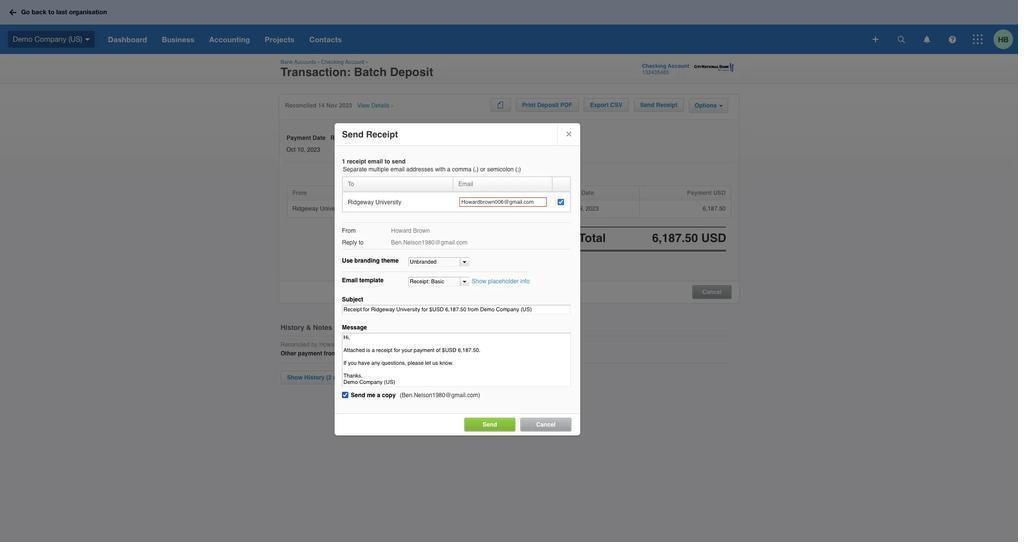 Task type: describe. For each thing, give the bounding box(es) containing it.
Message text field
[[342, 333, 571, 387]]

send me a copy (ben.nelson1980@gmail.com)
[[351, 392, 480, 399]]

separate
[[343, 166, 367, 173]]

comma
[[452, 166, 471, 173]]

9,
[[579, 205, 584, 212]]

1 horizontal spatial from
[[342, 227, 356, 234]]

show history (2 entries)
[[287, 374, 354, 381]]

company
[[34, 35, 66, 43]]

0020
[[423, 205, 436, 212]]

0 horizontal spatial from
[[292, 190, 307, 196]]

1 vertical spatial a
[[377, 392, 380, 399]]

hb button
[[993, 25, 1018, 54]]

to
[[348, 181, 354, 188]]

demo company (us) button
[[0, 25, 101, 54]]

checking inside bank accounts › checking account › transaction:                batch deposit
[[321, 59, 344, 65]]

1 vertical spatial on
[[398, 350, 405, 357]]

2 vertical spatial to
[[359, 239, 364, 246]]

email template
[[342, 277, 384, 284]]

10,
[[297, 146, 305, 153]]

usd
[[713, 190, 726, 196]]

1 vertical spatial details
[[513, 190, 532, 196]]

go
[[21, 8, 30, 16]]

back
[[32, 8, 47, 16]]

invoice
[[411, 190, 432, 196]]

august
[[415, 350, 435, 357]]

export csv
[[590, 102, 622, 109]]

export csv link
[[584, 98, 629, 112]]

last
[[56, 8, 67, 16]]

view
[[357, 102, 370, 109]]

date for due date
[[581, 190, 594, 196]]

history & notes
[[281, 324, 332, 331]]

email for email
[[458, 181, 473, 188]]

other
[[281, 350, 296, 357]]

accounts
[[294, 59, 316, 65]]

university up reply
[[320, 205, 346, 212]]

notes
[[313, 324, 332, 331]]

university left inv-
[[375, 199, 401, 206]]

number
[[433, 190, 456, 196]]

export
[[590, 102, 609, 109]]

show for show history (2 entries)
[[287, 374, 303, 381]]

0 vertical spatial nov
[[326, 102, 337, 109]]

2011
[[437, 350, 449, 357]]

subject
[[342, 296, 363, 303]]

6,187.50 inside reconciled by howard brown on nov 14, 2023 at 17:43pm other payment from ridgeway university on 31 august 2011 for 6,187.50
[[461, 350, 484, 357]]

howard inside reconciled by howard brown on nov 14, 2023 at 17:43pm other payment from ridgeway university on 31 august 2011 for 6,187.50
[[319, 341, 340, 348]]

2 horizontal spatial ›
[[391, 102, 393, 109]]

checking account link
[[321, 59, 364, 65]]

1 horizontal spatial ridgeway university
[[348, 199, 401, 206]]

view details › link
[[357, 102, 393, 110]]

0 horizontal spatial details
[[371, 102, 389, 109]]

0 horizontal spatial email
[[368, 158, 383, 165]]

to inside 1 receipt email to send separate multiple email addresses with a comma (,) or semicolon (;)
[[385, 158, 390, 165]]

with
[[435, 166, 446, 173]]

demo
[[13, 35, 32, 43]]

send link
[[464, 418, 515, 432]]

(us)
[[68, 35, 82, 43]]

2023 inside reconciled by howard brown on nov 14, 2023 at 17:43pm other payment from ridgeway university on 31 august 2011 for 6,187.50
[[390, 341, 403, 348]]

payment for payment usd
[[687, 190, 712, 196]]

17:43pm
[[411, 341, 435, 348]]

ridgeway inside reconciled by howard brown on nov 14, 2023 at 17:43pm other payment from ridgeway university on 31 august 2011 for 6,187.50
[[339, 350, 366, 357]]

2023 right 9,
[[586, 205, 599, 212]]

inv-
[[411, 205, 423, 212]]

1 horizontal spatial send receipt
[[640, 102, 677, 109]]

2023 inside payment date oct 10, 2023
[[307, 146, 320, 153]]

semicolon
[[487, 166, 514, 173]]

14,
[[380, 341, 388, 348]]

account inside 'checking account 132435465'
[[668, 63, 689, 69]]

31
[[407, 350, 413, 357]]

go back to last organisation
[[21, 8, 107, 16]]

reconciled by howard brown on nov 14, 2023 at 17:43pm other payment from ridgeway university on 31 august 2011 for 6,187.50
[[281, 341, 484, 357]]

at
[[404, 341, 409, 348]]

reply
[[342, 239, 357, 246]]

payment for payment date oct 10, 2023
[[286, 135, 311, 142]]

0 vertical spatial history
[[281, 324, 304, 331]]

template
[[359, 277, 384, 284]]

date for payment date oct 10, 2023
[[313, 135, 325, 142]]

add note link
[[366, 371, 405, 385]]

or
[[480, 166, 486, 173]]

add
[[372, 374, 384, 381]]

show placeholder info
[[472, 278, 530, 285]]

batch
[[354, 65, 387, 79]]

placeholder
[[488, 278, 519, 285]]

use
[[342, 257, 353, 264]]

ben.nelson1980@gmail.com
[[391, 239, 468, 246]]

csv
[[610, 102, 622, 109]]

reply to
[[342, 239, 364, 246]]

me
[[367, 392, 375, 399]]

entries)
[[333, 374, 354, 381]]

inv-0020 link
[[411, 205, 436, 212]]

oct inside payment date oct 10, 2023
[[286, 146, 296, 153]]

due date
[[568, 190, 594, 196]]

1 horizontal spatial receipt
[[656, 102, 677, 109]]

0 vertical spatial cancel
[[702, 289, 722, 296]]

inv-0020
[[411, 205, 436, 212]]

6,187.50 usd
[[652, 232, 726, 245]]

14
[[318, 102, 325, 109]]

1 horizontal spatial brown
[[413, 227, 430, 234]]



Task type: locate. For each thing, give the bounding box(es) containing it.
0 horizontal spatial deposit
[[390, 65, 433, 79]]

payment left usd
[[687, 190, 712, 196]]

demo company (us)
[[13, 35, 82, 43]]

0 horizontal spatial email
[[342, 277, 358, 284]]

(;)
[[515, 166, 521, 173]]

1 vertical spatial payment
[[687, 190, 712, 196]]

1 vertical spatial email
[[342, 277, 358, 284]]

6,187.50 down usd
[[703, 205, 726, 212]]

1 vertical spatial to
[[385, 158, 390, 165]]

1 horizontal spatial howard
[[391, 227, 411, 234]]

navigation inside hb banner
[[101, 25, 866, 54]]

reconciled for reconciled by howard brown on nov 14, 2023 at 17:43pm other payment from ridgeway university on 31 august 2011 for 6,187.50
[[281, 341, 310, 348]]

payment inside payment date oct 10, 2023
[[286, 135, 311, 142]]

0 vertical spatial payment
[[286, 135, 311, 142]]

0 horizontal spatial to
[[48, 8, 54, 16]]

email down comma
[[458, 181, 473, 188]]

0 horizontal spatial a
[[377, 392, 380, 399]]

checking right accounts
[[321, 59, 344, 65]]

date
[[313, 135, 325, 142], [581, 190, 594, 196]]

howard
[[391, 227, 411, 234], [319, 341, 340, 348]]

0 horizontal spatial ›
[[318, 59, 320, 65]]

history left &
[[281, 324, 304, 331]]

› right checking account link
[[366, 59, 368, 65]]

1 vertical spatial howard
[[319, 341, 340, 348]]

deposit left pdf
[[537, 102, 559, 109]]

account up 'view'
[[345, 59, 364, 65]]

svg image
[[9, 9, 16, 15], [923, 36, 930, 43]]

to left send
[[385, 158, 390, 165]]

reference
[[330, 135, 359, 142]]

email
[[368, 158, 383, 165], [390, 166, 405, 173]]

nov left 14,
[[368, 341, 378, 348]]

0 vertical spatial svg image
[[9, 9, 16, 15]]

date inside payment date oct 10, 2023
[[313, 135, 325, 142]]

oct left 10,
[[286, 146, 296, 153]]

1 horizontal spatial a
[[447, 166, 450, 173]]

checking
[[321, 59, 344, 65], [642, 63, 666, 69]]

due
[[568, 190, 580, 196]]

print deposit pdf link
[[516, 98, 579, 112]]

send receipt
[[640, 102, 677, 109], [342, 129, 398, 140]]

payment date oct 10, 2023
[[286, 135, 325, 153]]

0 horizontal spatial payment
[[286, 135, 311, 142]]

1 vertical spatial date
[[581, 190, 594, 196]]

email down send
[[390, 166, 405, 173]]

info
[[520, 278, 530, 285]]

0 vertical spatial on
[[360, 341, 366, 348]]

organisation
[[69, 8, 107, 16]]

1 horizontal spatial to
[[359, 239, 364, 246]]

howard brown
[[391, 227, 430, 234]]

0 vertical spatial oct
[[286, 146, 296, 153]]

checking inside 'checking account 132435465'
[[642, 63, 666, 69]]

0 vertical spatial to
[[48, 8, 54, 16]]

howard down inv-
[[391, 227, 411, 234]]

1 vertical spatial from
[[342, 227, 356, 234]]

a right the with
[[447, 166, 450, 173]]

1 vertical spatial send receipt
[[342, 129, 398, 140]]

1 vertical spatial reconciled
[[281, 341, 310, 348]]

navigation
[[101, 25, 866, 54]]

addresses
[[406, 166, 433, 173]]

oct left 9,
[[568, 205, 578, 212]]

2 horizontal spatial to
[[385, 158, 390, 165]]

svg image inside demo company (us) popup button
[[85, 38, 90, 41]]

0 horizontal spatial svg image
[[9, 9, 16, 15]]

1 vertical spatial cancel
[[536, 422, 556, 428]]

0 horizontal spatial 6,187.50
[[461, 350, 484, 357]]

cancel link
[[693, 287, 731, 296], [520, 418, 571, 432]]

checking account 132435465
[[642, 63, 689, 76]]

1 vertical spatial show
[[287, 374, 303, 381]]

0 vertical spatial deposit
[[390, 65, 433, 79]]

1 horizontal spatial email
[[390, 166, 405, 173]]

receipt
[[656, 102, 677, 109], [366, 129, 398, 140]]

hb banner
[[0, 0, 1018, 54]]

university
[[375, 199, 401, 206], [320, 205, 346, 212], [368, 350, 396, 357]]

0 vertical spatial show
[[472, 278, 486, 285]]

date left 'reference'
[[313, 135, 325, 142]]

1 horizontal spatial on
[[398, 350, 405, 357]]

None checkbox
[[342, 392, 348, 398]]

bank accounts › checking account › transaction:                batch deposit
[[281, 59, 433, 79]]

bank accounts link
[[281, 59, 316, 65]]

0 horizontal spatial cancel link
[[520, 418, 571, 432]]

0 vertical spatial a
[[447, 166, 450, 173]]

send
[[392, 158, 406, 165]]

deposit right batch
[[390, 65, 433, 79]]

› right accounts
[[318, 59, 320, 65]]

show left placeholder at the bottom of page
[[472, 278, 486, 285]]

1 horizontal spatial email
[[458, 181, 473, 188]]

0 horizontal spatial howard
[[319, 341, 340, 348]]

bank
[[281, 59, 293, 65]]

nov right 14
[[326, 102, 337, 109]]

0 horizontal spatial nov
[[326, 102, 337, 109]]

0 vertical spatial email
[[368, 158, 383, 165]]

show down other
[[287, 374, 303, 381]]

send receipt down the view details › link
[[342, 129, 398, 140]]

reconciled for reconciled 14 nov 2023 view details ›
[[285, 102, 316, 109]]

1 horizontal spatial payment
[[687, 190, 712, 196]]

show inside show history (2 entries) link
[[287, 374, 303, 381]]

receipt down the view details › link
[[366, 129, 398, 140]]

1 vertical spatial 6,187.50
[[461, 350, 484, 357]]

add note
[[372, 374, 398, 381]]

0 horizontal spatial send receipt
[[342, 129, 398, 140]]

› right 'view'
[[391, 102, 393, 109]]

1 receipt email to send separate multiple email addresses with a comma (,) or semicolon (;)
[[342, 158, 521, 173]]

to
[[48, 8, 54, 16], [385, 158, 390, 165], [359, 239, 364, 246]]

0 horizontal spatial brown
[[341, 341, 358, 348]]

a
[[447, 166, 450, 173], [377, 392, 380, 399]]

1 horizontal spatial show
[[472, 278, 486, 285]]

1 horizontal spatial nov
[[368, 341, 378, 348]]

hb
[[998, 35, 1009, 43]]

1 horizontal spatial date
[[581, 190, 594, 196]]

print
[[522, 102, 536, 109]]

0 vertical spatial cancel link
[[693, 287, 731, 296]]

1 horizontal spatial deposit
[[537, 102, 559, 109]]

date right due
[[581, 190, 594, 196]]

ridgeway
[[348, 199, 374, 206], [292, 205, 318, 212], [339, 350, 366, 357]]

theme
[[381, 257, 399, 264]]

a right me
[[377, 392, 380, 399]]

options
[[695, 102, 717, 109]]

ridgeway university up reply
[[292, 205, 346, 212]]

1 horizontal spatial ›
[[366, 59, 368, 65]]

1 vertical spatial email
[[390, 166, 405, 173]]

0 horizontal spatial receipt
[[366, 129, 398, 140]]

show placeholder info link
[[472, 278, 530, 285]]

1 horizontal spatial cancel link
[[693, 287, 731, 296]]

0 vertical spatial email
[[458, 181, 473, 188]]

university inside reconciled by howard brown on nov 14, 2023 at 17:43pm other payment from ridgeway university on 31 august 2011 for 6,187.50
[[368, 350, 396, 357]]

checking up send receipt link in the top of the page
[[642, 63, 666, 69]]

brown
[[413, 227, 430, 234], [341, 341, 358, 348]]

from
[[292, 190, 307, 196], [342, 227, 356, 234]]

payment usd
[[687, 190, 726, 196]]

account inside bank accounts › checking account › transaction:                batch deposit
[[345, 59, 364, 65]]

1 vertical spatial receipt
[[366, 129, 398, 140]]

0 vertical spatial send receipt
[[640, 102, 677, 109]]

copy
[[382, 392, 396, 399]]

0 vertical spatial details
[[371, 102, 389, 109]]

1 vertical spatial cancel link
[[520, 418, 571, 432]]

from down 10,
[[292, 190, 307, 196]]

howard up the from
[[319, 341, 340, 348]]

1 vertical spatial history
[[304, 374, 325, 381]]

2023 left 'view'
[[339, 102, 352, 109]]

1
[[342, 158, 345, 165]]

1 vertical spatial nov
[[368, 341, 378, 348]]

invoice number
[[411, 190, 456, 196]]

0 vertical spatial brown
[[413, 227, 430, 234]]

2023 left at
[[390, 341, 403, 348]]

show for show placeholder info
[[472, 278, 486, 285]]

for
[[451, 350, 459, 357]]

from up reply
[[342, 227, 356, 234]]

reconciled left 14
[[285, 102, 316, 109]]

0 horizontal spatial show
[[287, 374, 303, 381]]

print deposit pdf
[[522, 102, 572, 109]]

(2
[[326, 374, 332, 381]]

send
[[640, 102, 654, 109], [342, 129, 364, 140], [351, 392, 365, 399], [483, 422, 497, 428]]

1 horizontal spatial 6,187.50
[[703, 205, 726, 212]]

1 horizontal spatial cancel
[[702, 289, 722, 296]]

6,187.50 right for
[[461, 350, 484, 357]]

to left last
[[48, 8, 54, 16]]

a inside 1 receipt email to send separate multiple email addresses with a comma (,) or semicolon (;)
[[447, 166, 450, 173]]

receipt down 132435465
[[656, 102, 677, 109]]

2023 right 10,
[[307, 146, 320, 153]]

use branding theme
[[342, 257, 399, 264]]

reconciled inside reconciled by howard brown on nov 14, 2023 at 17:43pm other payment from ridgeway university on 31 august 2011 for 6,187.50
[[281, 341, 310, 348]]

email up subject
[[342, 277, 358, 284]]

132435465
[[642, 69, 669, 76]]

message
[[342, 324, 367, 331]]

show history (2 entries) link
[[281, 371, 361, 385]]

account up send receipt link in the top of the page
[[668, 63, 689, 69]]

svg image
[[973, 34, 983, 44], [897, 36, 905, 43], [949, 36, 956, 43], [873, 36, 879, 42], [85, 38, 90, 41]]

brown up ben.nelson1980@gmail.com
[[413, 227, 430, 234]]

deposit inside "link"
[[537, 102, 559, 109]]

0 vertical spatial howard
[[391, 227, 411, 234]]

details
[[371, 102, 389, 109], [513, 190, 532, 196]]

by
[[311, 341, 318, 348]]

deposit
[[390, 65, 433, 79], [537, 102, 559, 109]]

send receipt link
[[634, 98, 684, 112]]

email for email template
[[342, 277, 358, 284]]

to right reply
[[359, 239, 364, 246]]

(,)
[[473, 166, 479, 173]]

0 vertical spatial receipt
[[656, 102, 677, 109]]

receipt
[[347, 158, 366, 165]]

Subject text field
[[342, 305, 571, 314]]

send receipt down 132435465
[[640, 102, 677, 109]]

(ben.nelson1980@gmail.com)
[[400, 392, 480, 399]]

details down (;)
[[513, 190, 532, 196]]

on left 31
[[398, 350, 405, 357]]

1 horizontal spatial details
[[513, 190, 532, 196]]

from
[[324, 350, 337, 357]]

go back to last organisation link
[[6, 4, 113, 21]]

0 vertical spatial reconciled
[[285, 102, 316, 109]]

deposit inside bank accounts › checking account › transaction:                batch deposit
[[390, 65, 433, 79]]

0 vertical spatial from
[[292, 190, 307, 196]]

nov inside reconciled by howard brown on nov 14, 2023 at 17:43pm other payment from ridgeway university on 31 august 2011 for 6,187.50
[[368, 341, 378, 348]]

note
[[385, 374, 398, 381]]

reconciled 14 nov 2023 view details ›
[[285, 102, 393, 109]]

1 horizontal spatial svg image
[[923, 36, 930, 43]]

ridgeway university down to
[[348, 199, 401, 206]]

1 vertical spatial svg image
[[923, 36, 930, 43]]

email up multiple
[[368, 158, 383, 165]]

branding
[[354, 257, 380, 264]]

1 vertical spatial oct
[[568, 205, 578, 212]]

pdf
[[560, 102, 572, 109]]

2023
[[339, 102, 352, 109], [307, 146, 320, 153], [586, 205, 599, 212], [390, 341, 403, 348]]

payment up 10,
[[286, 135, 311, 142]]

0 horizontal spatial cancel
[[536, 422, 556, 428]]

history left (2
[[304, 374, 325, 381]]

1 horizontal spatial account
[[668, 63, 689, 69]]

None text field
[[409, 278, 460, 286]]

payment
[[298, 350, 322, 357]]

1 horizontal spatial checking
[[642, 63, 666, 69]]

on down message
[[360, 341, 366, 348]]

details right 'view'
[[371, 102, 389, 109]]

0 horizontal spatial checking
[[321, 59, 344, 65]]

university down 14,
[[368, 350, 396, 357]]

on
[[360, 341, 366, 348], [398, 350, 405, 357]]

0 horizontal spatial date
[[313, 135, 325, 142]]

1 vertical spatial brown
[[341, 341, 358, 348]]

1 vertical spatial deposit
[[537, 102, 559, 109]]

0 horizontal spatial account
[[345, 59, 364, 65]]

multiple
[[369, 166, 389, 173]]

brown down message
[[341, 341, 358, 348]]

1 horizontal spatial oct
[[568, 205, 578, 212]]

brown inside reconciled by howard brown on nov 14, 2023 at 17:43pm other payment from ridgeway university on 31 august 2011 for 6,187.50
[[341, 341, 358, 348]]

0 vertical spatial 6,187.50
[[703, 205, 726, 212]]

total
[[579, 232, 606, 245]]

reconciled up other
[[281, 341, 310, 348]]

None text field
[[459, 198, 547, 207], [409, 258, 460, 266], [459, 198, 547, 207], [409, 258, 460, 266]]

svg image inside go back to last organisation link
[[9, 9, 16, 15]]

0 horizontal spatial oct
[[286, 146, 296, 153]]

None checkbox
[[558, 199, 564, 205]]

0 horizontal spatial ridgeway university
[[292, 205, 346, 212]]

0 horizontal spatial on
[[360, 341, 366, 348]]

account
[[345, 59, 364, 65], [668, 63, 689, 69]]

to inside hb banner
[[48, 8, 54, 16]]

0 vertical spatial date
[[313, 135, 325, 142]]

oct 9, 2023
[[568, 205, 599, 212]]

reconciled
[[285, 102, 316, 109], [281, 341, 310, 348]]

history
[[281, 324, 304, 331], [304, 374, 325, 381]]

&
[[306, 324, 311, 331]]



Task type: vqa. For each thing, say whether or not it's contained in the screenshot.
&
yes



